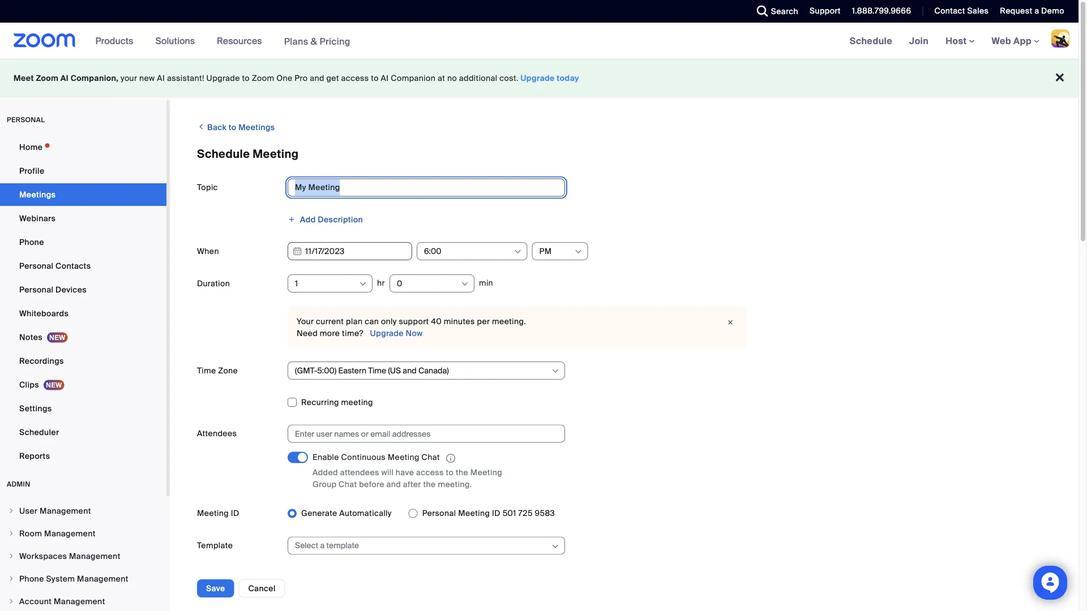 Task type: locate. For each thing, give the bounding box(es) containing it.
meetings up schedule meeting
[[239, 122, 275, 133]]

contact sales link
[[926, 0, 992, 23], [935, 6, 989, 16]]

product information navigation
[[87, 23, 359, 60]]

1 horizontal spatial access
[[416, 468, 444, 478]]

right image left room
[[8, 531, 15, 538]]

admin menu menu
[[0, 501, 167, 612]]

template
[[197, 541, 233, 551]]

show options image
[[513, 248, 523, 257], [574, 248, 583, 257], [359, 280, 368, 289], [551, 367, 560, 376]]

can
[[365, 317, 379, 327]]

0 horizontal spatial ai
[[60, 73, 69, 84]]

personal for personal devices
[[19, 285, 53, 295]]

4 right image from the top
[[8, 599, 15, 606]]

meeting inside option group
[[458, 509, 490, 519]]

1 horizontal spatial meeting.
[[492, 317, 526, 327]]

save
[[206, 584, 225, 594]]

host button
[[946, 35, 975, 47]]

personal inside personal devices link
[[19, 285, 53, 295]]

access right get at the top left of the page
[[341, 73, 369, 84]]

and down will
[[387, 479, 401, 490]]

phone system management
[[19, 574, 128, 585]]

0 horizontal spatial chat
[[339, 479, 357, 490]]

2 vertical spatial personal
[[422, 509, 456, 519]]

workspaces management
[[19, 551, 120, 562]]

1 button
[[295, 275, 358, 292]]

management down phone system management menu item
[[54, 597, 105, 607]]

1 vertical spatial and
[[387, 479, 401, 490]]

to down learn more about enable continuous meeting chat image on the left of page
[[446, 468, 454, 478]]

solutions
[[155, 35, 195, 47]]

0 horizontal spatial meeting.
[[438, 479, 472, 490]]

the right after
[[423, 479, 436, 490]]

settings link
[[0, 398, 167, 420]]

management up workspaces management
[[44, 529, 96, 539]]

1 vertical spatial the
[[423, 479, 436, 490]]

id inside option group
[[492, 509, 501, 519]]

0 horizontal spatial id
[[231, 509, 239, 519]]

save button
[[197, 580, 234, 598]]

the down learn more about enable continuous meeting chat image on the left of page
[[456, 468, 469, 478]]

9583
[[535, 509, 555, 519]]

1 horizontal spatial the
[[456, 468, 469, 478]]

id
[[231, 509, 239, 519], [492, 509, 501, 519]]

1 horizontal spatial zoom
[[252, 73, 274, 84]]

phone inside menu item
[[19, 574, 44, 585]]

recordings link
[[0, 350, 167, 373]]

schedule for schedule
[[850, 35, 893, 47]]

upgrade down only
[[370, 328, 404, 339]]

right image left the account
[[8, 599, 15, 606]]

right image inside the user management menu item
[[8, 508, 15, 515]]

40
[[431, 317, 442, 327]]

whiteboard
[[197, 573, 242, 584]]

added attendees will have access to the meeting group chat before and after the meeting.
[[313, 468, 502, 490]]

group
[[313, 479, 337, 490]]

zoom left one
[[252, 73, 274, 84]]

phone down webinars
[[19, 237, 44, 248]]

ai right new
[[157, 73, 165, 84]]

0 vertical spatial schedule
[[850, 35, 893, 47]]

1 right image from the top
[[8, 508, 15, 515]]

1 horizontal spatial chat
[[422, 453, 440, 463]]

0 vertical spatial chat
[[422, 453, 440, 463]]

add image
[[288, 216, 296, 224]]

scheduler
[[19, 427, 59, 438]]

pro
[[295, 73, 308, 84]]

phone inside 'personal menu' menu
[[19, 237, 44, 248]]

close image
[[724, 317, 737, 329]]

to right back
[[229, 122, 237, 133]]

0 horizontal spatial schedule
[[197, 147, 250, 161]]

1 vertical spatial access
[[416, 468, 444, 478]]

personal menu menu
[[0, 136, 167, 469]]

2 id from the left
[[492, 509, 501, 519]]

1 vertical spatial meetings
[[19, 189, 56, 200]]

meet
[[14, 73, 34, 84]]

only
[[381, 317, 397, 327]]

upgrade inside your current plan can only support 40 minutes per meeting. need more time? upgrade now
[[370, 328, 404, 339]]

access down enable continuous meeting chat application
[[416, 468, 444, 478]]

zoom right meet
[[36, 73, 58, 84]]

1 horizontal spatial and
[[387, 479, 401, 490]]

upgrade down product information navigation
[[206, 73, 240, 84]]

personal up the personal devices
[[19, 261, 53, 271]]

meetings up webinars
[[19, 189, 56, 200]]

personal for personal meeting id 501 725 9583
[[422, 509, 456, 519]]

account management menu item
[[0, 591, 167, 612]]

management down room management menu item
[[69, 551, 120, 562]]

schedule inside schedule link
[[850, 35, 893, 47]]

clips link
[[0, 374, 167, 397]]

resources button
[[217, 23, 267, 59]]

phone up the account
[[19, 574, 44, 585]]

meetings navigation
[[842, 23, 1079, 60]]

upgrade right cost.
[[521, 73, 555, 84]]

meeting. down learn more about enable continuous meeting chat image on the left of page
[[438, 479, 472, 490]]

management for account management
[[54, 597, 105, 607]]

time?
[[342, 328, 364, 339]]

now
[[406, 328, 423, 339]]

meetings
[[239, 122, 275, 133], [19, 189, 56, 200]]

meeting. right per
[[492, 317, 526, 327]]

meeting
[[253, 147, 299, 161], [388, 453, 420, 463], [471, 468, 502, 478], [197, 509, 229, 519], [458, 509, 490, 519]]

phone
[[19, 237, 44, 248], [19, 574, 44, 585]]

schedule link
[[842, 23, 901, 59]]

schedule down back
[[197, 147, 250, 161]]

to left companion
[[371, 73, 379, 84]]

recurring meeting
[[301, 398, 373, 408]]

personal up the whiteboards
[[19, 285, 53, 295]]

learn more about enable continuous meeting chat image
[[443, 453, 459, 464]]

right image inside the account management menu item
[[8, 599, 15, 606]]

topic
[[197, 182, 218, 193]]

join link
[[901, 23, 938, 59]]

more
[[320, 328, 340, 339]]

management up the account management menu item
[[77, 574, 128, 585]]

1 horizontal spatial upgrade
[[370, 328, 404, 339]]

1 zoom from the left
[[36, 73, 58, 84]]

admin
[[7, 480, 30, 489]]

access inside the meet zoom ai companion, footer
[[341, 73, 369, 84]]

1 vertical spatial show options image
[[551, 542, 560, 551]]

ai
[[60, 73, 69, 84], [157, 73, 165, 84], [381, 73, 389, 84]]

2 ai from the left
[[157, 73, 165, 84]]

web app button
[[992, 35, 1040, 47]]

personal devices
[[19, 285, 87, 295]]

access inside 'added attendees will have access to the meeting group chat before and after the meeting.'
[[416, 468, 444, 478]]

personal inside meeting id option group
[[422, 509, 456, 519]]

management for room management
[[44, 529, 96, 539]]

0 vertical spatial meetings
[[239, 122, 275, 133]]

schedule down 1.888.799.9666
[[850, 35, 893, 47]]

2 horizontal spatial ai
[[381, 73, 389, 84]]

a
[[1035, 6, 1040, 16]]

will
[[381, 468, 394, 478]]

settings
[[19, 404, 52, 414]]

chat down "attendees" at the left bottom of the page
[[339, 479, 357, 490]]

0 horizontal spatial meetings
[[19, 189, 56, 200]]

chat left learn more about enable continuous meeting chat image on the left of page
[[422, 453, 440, 463]]

2 phone from the top
[[19, 574, 44, 585]]

personal
[[19, 261, 53, 271], [19, 285, 53, 295], [422, 509, 456, 519]]

right image for account management
[[8, 599, 15, 606]]

your
[[121, 73, 137, 84]]

enable continuous meeting chat application
[[313, 452, 528, 465]]

show options image
[[460, 280, 470, 289], [551, 542, 560, 551]]

right image for user management
[[8, 508, 15, 515]]

right image for phone system management
[[8, 576, 15, 583]]

ai left companion
[[381, 73, 389, 84]]

meeting up have
[[388, 453, 420, 463]]

1 vertical spatial schedule
[[197, 147, 250, 161]]

show options image down the 9583
[[551, 542, 560, 551]]

search
[[771, 6, 799, 16]]

management
[[40, 506, 91, 517], [44, 529, 96, 539], [69, 551, 120, 562], [77, 574, 128, 585], [54, 597, 105, 607]]

and inside the meet zoom ai companion, footer
[[310, 73, 324, 84]]

per
[[477, 317, 490, 327]]

3 right image from the top
[[8, 576, 15, 583]]

personal up select meeting template text field
[[422, 509, 456, 519]]

1 vertical spatial phone
[[19, 574, 44, 585]]

banner
[[0, 23, 1079, 60]]

id left 501
[[492, 509, 501, 519]]

right image left user
[[8, 508, 15, 515]]

1 ai from the left
[[60, 73, 69, 84]]

webinars
[[19, 213, 56, 224]]

1 horizontal spatial meetings
[[239, 122, 275, 133]]

right image inside phone system management menu item
[[8, 576, 15, 583]]

meeting up personal meeting id 501 725 9583
[[471, 468, 502, 478]]

right image inside room management menu item
[[8, 531, 15, 538]]

to inside "back to meetings" "link"
[[229, 122, 237, 133]]

1 horizontal spatial schedule
[[850, 35, 893, 47]]

account management
[[19, 597, 105, 607]]

1 vertical spatial meeting.
[[438, 479, 472, 490]]

management up room management
[[40, 506, 91, 517]]

and left get at the top left of the page
[[310, 73, 324, 84]]

automatically
[[340, 509, 392, 519]]

companion,
[[71, 73, 119, 84]]

1 horizontal spatial id
[[492, 509, 501, 519]]

show options image left min
[[460, 280, 470, 289]]

profile picture image
[[1052, 29, 1070, 48]]

0 vertical spatial show options image
[[460, 280, 470, 289]]

0 vertical spatial and
[[310, 73, 324, 84]]

web
[[992, 35, 1012, 47]]

minutes
[[444, 317, 475, 327]]

right image
[[8, 508, 15, 515], [8, 531, 15, 538], [8, 576, 15, 583], [8, 599, 15, 606]]

0 horizontal spatial access
[[341, 73, 369, 84]]

0 vertical spatial meeting.
[[492, 317, 526, 327]]

1 horizontal spatial ai
[[157, 73, 165, 84]]

1 horizontal spatial show options image
[[551, 542, 560, 551]]

personal for personal contacts
[[19, 261, 53, 271]]

notes
[[19, 332, 42, 343]]

user management menu item
[[0, 501, 167, 522]]

add description
[[300, 214, 363, 225]]

support
[[399, 317, 429, 327]]

right image down right icon
[[8, 576, 15, 583]]

0 vertical spatial phone
[[19, 237, 44, 248]]

0 horizontal spatial and
[[310, 73, 324, 84]]

management inside menu item
[[40, 506, 91, 517]]

enable
[[313, 453, 339, 463]]

products
[[96, 35, 133, 47]]

chat
[[422, 453, 440, 463], [339, 479, 357, 490]]

select meeting template text field
[[295, 538, 551, 555]]

schedule meeting
[[197, 147, 299, 161]]

select start time text field
[[424, 243, 513, 260]]

1 vertical spatial chat
[[339, 479, 357, 490]]

0 vertical spatial access
[[341, 73, 369, 84]]

need
[[297, 328, 318, 339]]

to down resources dropdown button
[[242, 73, 250, 84]]

ai left companion,
[[60, 73, 69, 84]]

0 horizontal spatial zoom
[[36, 73, 58, 84]]

meeting id option group
[[288, 505, 1052, 523]]

recurring
[[301, 398, 339, 408]]

cancel button
[[239, 580, 285, 598]]

personal
[[7, 116, 45, 124]]

reports link
[[0, 445, 167, 468]]

1.888.799.9666 button
[[844, 0, 914, 23], [852, 6, 912, 16]]

0 vertical spatial personal
[[19, 261, 53, 271]]

meeting id
[[197, 509, 239, 519]]

management for user management
[[40, 506, 91, 517]]

1 phone from the top
[[19, 237, 44, 248]]

meeting.
[[492, 317, 526, 327], [438, 479, 472, 490]]

meetings inside 'personal menu' menu
[[19, 189, 56, 200]]

when
[[197, 246, 219, 257]]

1 vertical spatial personal
[[19, 285, 53, 295]]

id up template
[[231, 509, 239, 519]]

reports
[[19, 451, 50, 462]]

clips
[[19, 380, 39, 390]]

meeting left 501
[[458, 509, 490, 519]]

2 right image from the top
[[8, 531, 15, 538]]

0 horizontal spatial show options image
[[460, 280, 470, 289]]

to inside 'added attendees will have access to the meeting group chat before and after the meeting.'
[[446, 468, 454, 478]]

personal inside personal contacts link
[[19, 261, 53, 271]]



Task type: vqa. For each thing, say whether or not it's contained in the screenshot.
bottom application
no



Task type: describe. For each thing, give the bounding box(es) containing it.
home link
[[0, 136, 167, 159]]

time
[[197, 366, 216, 376]]

room
[[19, 529, 42, 539]]

back to meetings
[[205, 122, 275, 133]]

meeting. inside 'added attendees will have access to the meeting group chat before and after the meeting.'
[[438, 479, 472, 490]]

right image
[[8, 553, 15, 560]]

3 ai from the left
[[381, 73, 389, 84]]

meet zoom ai companion, footer
[[0, 59, 1079, 98]]

phone link
[[0, 231, 167, 254]]

description
[[318, 214, 363, 225]]

phone for phone
[[19, 237, 44, 248]]

0 horizontal spatial the
[[423, 479, 436, 490]]

meeting inside 'added attendees will have access to the meeting group chat before and after the meeting.'
[[471, 468, 502, 478]]

0
[[397, 278, 402, 289]]

duration
[[197, 278, 230, 289]]

min
[[479, 278, 493, 288]]

1 id from the left
[[231, 509, 239, 519]]

725
[[519, 509, 533, 519]]

and inside 'added attendees will have access to the meeting group chat before and after the meeting.'
[[387, 479, 401, 490]]

plans & pricing
[[284, 35, 351, 47]]

501
[[503, 509, 517, 519]]

banner containing products
[[0, 23, 1079, 60]]

select time zone text field
[[295, 363, 551, 380]]

resources
[[217, 35, 262, 47]]

left image
[[197, 121, 205, 133]]

meeting inside application
[[388, 453, 420, 463]]

search button
[[749, 0, 802, 23]]

scheduler link
[[0, 421, 167, 444]]

hr
[[377, 278, 385, 288]]

request a demo
[[1001, 6, 1065, 16]]

cancel
[[248, 584, 276, 594]]

workspaces
[[19, 551, 67, 562]]

meetings link
[[0, 184, 167, 206]]

Topic text field
[[288, 179, 565, 197]]

assistant!
[[167, 73, 204, 84]]

zone
[[218, 366, 238, 376]]

upgrade now link
[[368, 328, 423, 339]]

back
[[207, 122, 227, 133]]

right image for room management
[[8, 531, 15, 538]]

chat inside 'added attendees will have access to the meeting group chat before and after the meeting.'
[[339, 479, 357, 490]]

chat inside application
[[422, 453, 440, 463]]

sales
[[968, 6, 989, 16]]

pricing
[[320, 35, 351, 47]]

management for workspaces management
[[69, 551, 120, 562]]

support
[[810, 6, 841, 16]]

request
[[1001, 6, 1033, 16]]

today
[[557, 73, 579, 84]]

workspaces management menu item
[[0, 546, 167, 568]]

Persistent Chat, enter email address,Enter user names or email addresses text field
[[295, 426, 548, 443]]

app
[[1014, 35, 1032, 47]]

upgrade today link
[[521, 73, 579, 84]]

whiteboards link
[[0, 302, 167, 325]]

at
[[438, 73, 445, 84]]

personal devices link
[[0, 279, 167, 301]]

pm button
[[540, 243, 574, 260]]

before
[[359, 479, 384, 490]]

meeting up template
[[197, 509, 229, 519]]

profile link
[[0, 160, 167, 182]]

additional
[[459, 73, 498, 84]]

room management
[[19, 529, 96, 539]]

time zone
[[197, 366, 238, 376]]

&
[[311, 35, 317, 47]]

user
[[19, 506, 38, 517]]

phone for phone system management
[[19, 574, 44, 585]]

generate
[[301, 509, 337, 519]]

companion
[[391, 73, 436, 84]]

your current plan can only support 40 minutes per meeting. need more time? upgrade now
[[297, 317, 526, 339]]

meeting. inside your current plan can only support 40 minutes per meeting. need more time? upgrade now
[[492, 317, 526, 327]]

phone system management menu item
[[0, 569, 167, 590]]

1.888.799.9666
[[852, 6, 912, 16]]

webinars link
[[0, 207, 167, 230]]

2 zoom from the left
[[252, 73, 274, 84]]

web app
[[992, 35, 1032, 47]]

devices
[[56, 285, 87, 295]]

home
[[19, 142, 43, 152]]

2 horizontal spatial upgrade
[[521, 73, 555, 84]]

generate automatically
[[301, 509, 392, 519]]

recordings
[[19, 356, 64, 366]]

meet zoom ai companion, your new ai assistant! upgrade to zoom one pro and get access to ai companion at no additional cost. upgrade today
[[14, 73, 579, 84]]

new
[[139, 73, 155, 84]]

plans
[[284, 35, 308, 47]]

0 button
[[397, 275, 460, 292]]

1.888.799.9666 button up join
[[844, 0, 914, 23]]

0 vertical spatial the
[[456, 468, 469, 478]]

schedule for schedule meeting
[[197, 147, 250, 161]]

meetings inside "link"
[[239, 122, 275, 133]]

back to meetings link
[[197, 118, 275, 137]]

continuous
[[341, 453, 386, 463]]

current
[[316, 317, 344, 327]]

your
[[297, 317, 314, 327]]

get
[[327, 73, 339, 84]]

add description button
[[288, 211, 363, 228]]

0 horizontal spatial upgrade
[[206, 73, 240, 84]]

room management menu item
[[0, 523, 167, 545]]

user management
[[19, 506, 91, 517]]

1.888.799.9666 button up schedule link
[[852, 6, 912, 16]]

meeting down the back to meetings
[[253, 147, 299, 161]]

cost.
[[500, 73, 519, 84]]

zoom logo image
[[14, 33, 76, 48]]

after
[[403, 479, 421, 490]]

whiteboards
[[19, 308, 69, 319]]

1
[[295, 278, 298, 289]]

When text field
[[288, 242, 412, 261]]

host
[[946, 35, 969, 47]]



